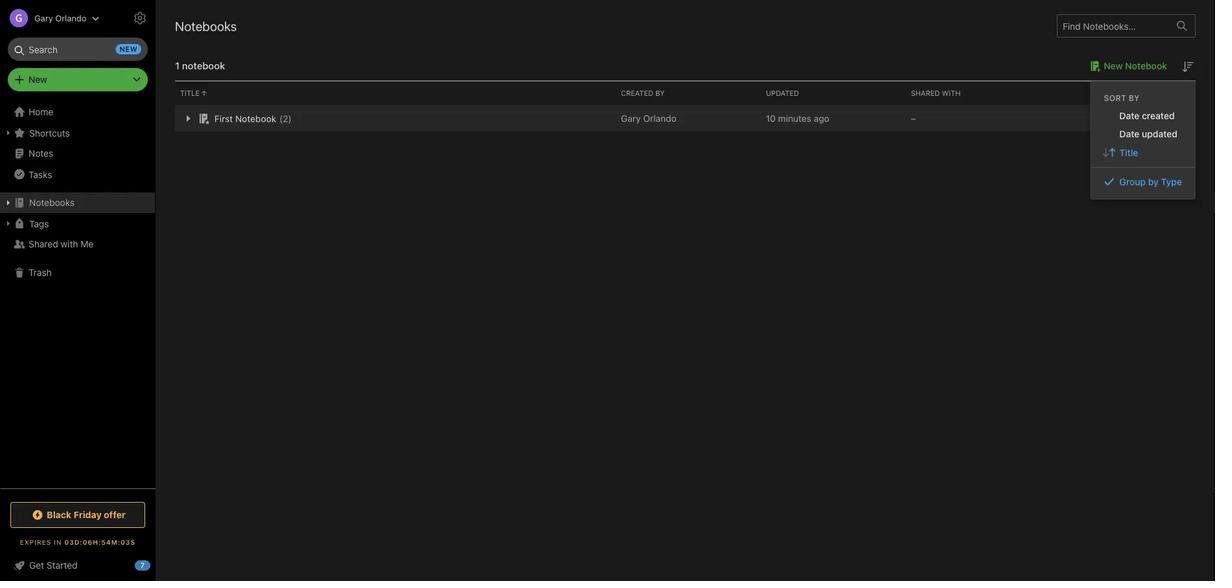 Task type: describe. For each thing, give the bounding box(es) containing it.
date for date updated
[[1120, 129, 1140, 139]]

Help and Learning task checklist field
[[0, 556, 156, 577]]

home link
[[0, 102, 156, 123]]

by
[[656, 89, 665, 98]]

notes
[[29, 148, 53, 159]]

title button
[[175, 82, 616, 105]]

tasks
[[29, 169, 52, 180]]

ago
[[814, 113, 830, 124]]

Account field
[[0, 5, 99, 31]]

row group inside "notebooks" element
[[175, 106, 1196, 132]]

shared with button
[[906, 82, 1051, 105]]

shortcuts button
[[0, 123, 155, 143]]

03d:06h:54m:03s
[[64, 539, 136, 546]]

created
[[1143, 110, 1175, 121]]

get started
[[29, 561, 78, 571]]

tags
[[29, 218, 49, 229]]

notebooks element
[[156, 0, 1216, 582]]

group
[[1120, 177, 1147, 187]]

Sort field
[[1181, 58, 1196, 75]]

gary inside account field
[[34, 13, 53, 23]]

notebook
[[182, 60, 225, 71]]

first
[[215, 113, 233, 124]]

title
[[180, 89, 200, 98]]

shared with me link
[[0, 234, 155, 255]]

notes link
[[0, 143, 155, 164]]

date for date created
[[1120, 110, 1140, 121]]

2
[[283, 113, 288, 124]]

title
[[1120, 147, 1139, 158]]

1 notebook
[[175, 60, 225, 71]]

with
[[61, 239, 78, 250]]

type
[[1162, 177, 1183, 187]]

tags button
[[0, 213, 155, 234]]

updated button
[[761, 82, 906, 105]]

by for group
[[1149, 177, 1159, 187]]

sort by
[[1105, 93, 1140, 102]]

Search text field
[[17, 38, 139, 61]]

–
[[912, 113, 917, 124]]

title link
[[1092, 143, 1196, 162]]

me
[[81, 239, 94, 250]]

notebooks link
[[0, 193, 155, 213]]

offer
[[104, 510, 126, 521]]

7
[[141, 562, 145, 570]]

date updated
[[1120, 129, 1178, 139]]

)
[[288, 113, 292, 124]]

10 minutes ago
[[766, 113, 830, 124]]

arrow image
[[180, 111, 196, 126]]

trash link
[[0, 263, 155, 283]]

created by button
[[616, 82, 761, 105]]

expires
[[20, 539, 51, 546]]

shared
[[912, 89, 941, 98]]

by for sort
[[1129, 93, 1140, 102]]

click to collapse image
[[151, 558, 161, 573]]

date created link
[[1092, 106, 1196, 125]]

Find Notebooks… text field
[[1058, 15, 1170, 36]]

gary orlando inside account field
[[34, 13, 87, 23]]

0 horizontal spatial notebooks
[[29, 197, 75, 208]]



Task type: vqa. For each thing, say whether or not it's contained in the screenshot.
test ( 0 )
no



Task type: locate. For each thing, give the bounding box(es) containing it.
0 horizontal spatial by
[[1129, 93, 1140, 102]]

get
[[29, 561, 44, 571]]

new
[[120, 45, 137, 54]]

1 horizontal spatial notebooks
[[175, 18, 237, 33]]

row group
[[175, 106, 1196, 132]]

minutes
[[779, 113, 812, 124]]

new search field
[[17, 38, 141, 61]]

first notebook row
[[175, 106, 1196, 132]]

0 vertical spatial gary orlando
[[34, 13, 87, 23]]

new notebook button
[[1086, 58, 1168, 74]]

sort options image
[[1181, 59, 1196, 75]]

shortcuts
[[29, 128, 70, 138]]

home
[[29, 107, 53, 117]]

cell
[[1051, 106, 1196, 132]]

expand notebooks image
[[3, 198, 14, 208]]

new inside popup button
[[29, 74, 47, 85]]

0 vertical spatial notebook
[[1126, 61, 1168, 71]]

updated
[[1143, 129, 1178, 139]]

notebook for first
[[235, 113, 276, 124]]

tree containing home
[[0, 102, 156, 488]]

notebook inside button
[[1126, 61, 1168, 71]]

orlando
[[55, 13, 87, 23], [644, 113, 677, 124]]

date up "title"
[[1120, 129, 1140, 139]]

notebooks up notebook
[[175, 18, 237, 33]]

with
[[943, 89, 961, 98]]

black
[[47, 510, 71, 521]]

shared
[[29, 239, 58, 250]]

settings image
[[132, 10, 148, 26]]

notebooks
[[175, 18, 237, 33], [29, 197, 75, 208]]

gary
[[34, 13, 53, 23], [621, 113, 641, 124]]

date created
[[1120, 110, 1175, 121]]

by
[[1129, 93, 1140, 102], [1149, 177, 1159, 187]]

1 vertical spatial by
[[1149, 177, 1159, 187]]

0 horizontal spatial new
[[29, 74, 47, 85]]

new up home
[[29, 74, 47, 85]]

1 vertical spatial notebooks
[[29, 197, 75, 208]]

1 date from the top
[[1120, 110, 1140, 121]]

gary orlando
[[34, 13, 87, 23], [621, 113, 677, 124]]

group by type
[[1120, 177, 1183, 187]]

created by
[[621, 89, 665, 98]]

notebook
[[1126, 61, 1168, 71], [235, 113, 276, 124]]

1 horizontal spatial by
[[1149, 177, 1159, 187]]

0 vertical spatial notebooks
[[175, 18, 237, 33]]

0 vertical spatial date
[[1120, 110, 1140, 121]]

orlando up "search" text box
[[55, 13, 87, 23]]

dropdown list menu
[[1092, 106, 1196, 191]]

tasks button
[[0, 164, 155, 185]]

0 vertical spatial gary
[[34, 13, 53, 23]]

shared with
[[912, 89, 961, 98]]

(
[[280, 113, 283, 124]]

1 vertical spatial notebook
[[235, 113, 276, 124]]

notebooks up tags
[[29, 197, 75, 208]]

notebook up sort by on the right top of page
[[1126, 61, 1168, 71]]

row group containing gary orlando
[[175, 106, 1196, 132]]

created
[[621, 89, 654, 98]]

orlando inside account field
[[55, 13, 87, 23]]

new button
[[8, 68, 148, 91]]

notebook for new
[[1126, 61, 1168, 71]]

gary down created
[[621, 113, 641, 124]]

shared with me
[[29, 239, 94, 250]]

new notebook
[[1105, 61, 1168, 71]]

new inside button
[[1105, 61, 1124, 71]]

gary up "search" text box
[[34, 13, 53, 23]]

by right "sort"
[[1129, 93, 1140, 102]]

new
[[1105, 61, 1124, 71], [29, 74, 47, 85]]

1 vertical spatial gary orlando
[[621, 113, 677, 124]]

date
[[1120, 110, 1140, 121], [1120, 129, 1140, 139]]

tree
[[0, 102, 156, 488]]

started
[[47, 561, 78, 571]]

1 horizontal spatial orlando
[[644, 113, 677, 124]]

1 vertical spatial date
[[1120, 129, 1140, 139]]

notebook left the (
[[235, 113, 276, 124]]

date updated link
[[1092, 125, 1196, 143]]

0 horizontal spatial orlando
[[55, 13, 87, 23]]

date inside date created link
[[1120, 110, 1140, 121]]

gary orlando down the created by
[[621, 113, 677, 124]]

1 horizontal spatial notebook
[[1126, 61, 1168, 71]]

0 vertical spatial by
[[1129, 93, 1140, 102]]

1 horizontal spatial new
[[1105, 61, 1124, 71]]

notebook inside row
[[235, 113, 276, 124]]

date down sort by on the right top of page
[[1120, 110, 1140, 121]]

new for new
[[29, 74, 47, 85]]

gary orlando inside first notebook row
[[621, 113, 677, 124]]

date inside date updated "link"
[[1120, 129, 1140, 139]]

2 date from the top
[[1120, 129, 1140, 139]]

gary orlando up "search" text box
[[34, 13, 87, 23]]

0 horizontal spatial notebook
[[235, 113, 276, 124]]

0 vertical spatial new
[[1105, 61, 1124, 71]]

group by type link
[[1092, 173, 1196, 191]]

1 vertical spatial orlando
[[644, 113, 677, 124]]

orlando inside first notebook row
[[644, 113, 677, 124]]

1 horizontal spatial gary orlando
[[621, 113, 677, 124]]

trash
[[29, 268, 52, 278]]

new up "sort"
[[1105, 61, 1124, 71]]

0 vertical spatial orlando
[[55, 13, 87, 23]]

by left 'type'
[[1149, 177, 1159, 187]]

10
[[766, 113, 776, 124]]

gary inside first notebook row
[[621, 113, 641, 124]]

first notebook ( 2 )
[[215, 113, 292, 124]]

1 vertical spatial new
[[29, 74, 47, 85]]

0 horizontal spatial gary orlando
[[34, 13, 87, 23]]

0 horizontal spatial gary
[[34, 13, 53, 23]]

black friday offer
[[47, 510, 126, 521]]

1
[[175, 60, 180, 71]]

expand tags image
[[3, 219, 14, 229]]

black friday offer button
[[10, 503, 145, 529]]

expires in 03d:06h:54m:03s
[[20, 539, 136, 546]]

1 horizontal spatial gary
[[621, 113, 641, 124]]

friday
[[74, 510, 102, 521]]

orlando down by
[[644, 113, 677, 124]]

in
[[54, 539, 62, 546]]

updated
[[766, 89, 800, 98]]

cell inside "notebooks" element
[[1051, 106, 1196, 132]]

sort
[[1105, 93, 1127, 102]]

by inside dropdown list "menu"
[[1149, 177, 1159, 187]]

new for new notebook
[[1105, 61, 1124, 71]]

1 vertical spatial gary
[[621, 113, 641, 124]]



